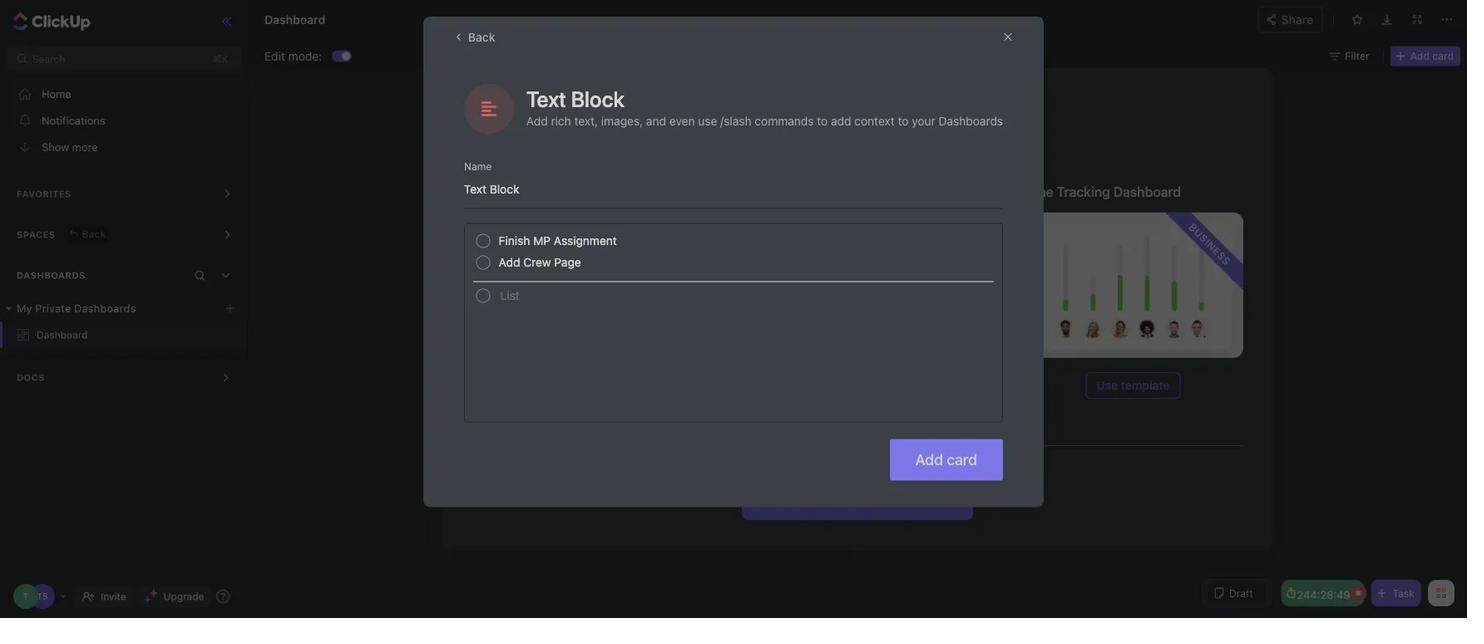 Task type: locate. For each thing, give the bounding box(es) containing it.
None text field
[[265, 9, 743, 30]]

1 horizontal spatial your
[[912, 114, 936, 128]]

show
[[42, 141, 69, 153]]

1 horizontal spatial add card
[[1411, 50, 1454, 62]]

⌘k
[[213, 53, 228, 65]]

get started with a dashboard template or create a custom dashboard to fit your exact needs.
[[472, 139, 971, 153]]

0 vertical spatial your
[[912, 114, 936, 128]]

add down finish
[[499, 256, 520, 270]]

dashboards up private
[[17, 270, 85, 281]]

add left rich
[[526, 114, 548, 128]]

more
[[72, 141, 98, 153]]

dashboard inside sidebar navigation
[[37, 329, 88, 341]]

back
[[468, 30, 495, 44], [82, 228, 106, 240]]

to
[[817, 114, 828, 128], [898, 114, 909, 128], [848, 139, 859, 153]]

add up create custom dashboard
[[916, 451, 943, 469]]

to left fit
[[848, 139, 859, 153]]

0 horizontal spatial add card button
[[890, 440, 1003, 481]]

finish mp assignment add crew page
[[499, 234, 617, 270]]

1 vertical spatial custom
[[836, 492, 882, 508]]

back inside back button
[[468, 30, 495, 44]]

0 horizontal spatial create
[[472, 101, 534, 125]]

use template button
[[1086, 373, 1181, 399]]

home
[[42, 88, 71, 100]]

a right with
[[561, 139, 567, 153]]

10:10
[[1333, 8, 1360, 20]]

1 vertical spatial dashboards
[[17, 270, 85, 281]]

0 vertical spatial custom
[[743, 139, 783, 153]]

notifications link
[[0, 107, 248, 134]]

0 horizontal spatial back
[[82, 228, 106, 240]]

get
[[472, 139, 491, 153]]

create
[[472, 101, 534, 125], [791, 492, 832, 508]]

to up exact
[[898, 114, 909, 128]]

0 horizontal spatial to
[[817, 114, 828, 128]]

your up exact
[[912, 114, 936, 128]]

docs
[[17, 373, 45, 383]]

0 horizontal spatial template
[[632, 139, 679, 153]]

a left rich
[[538, 101, 550, 125]]

0 vertical spatial dashboards
[[939, 114, 1003, 128]]

notifications
[[42, 114, 105, 127]]

create
[[697, 139, 731, 153]]

0 horizontal spatial add card
[[916, 451, 977, 469]]

add card
[[1411, 50, 1454, 62], [916, 451, 977, 469]]

exact
[[903, 139, 932, 153]]

/slash
[[720, 114, 752, 128]]

1 horizontal spatial create
[[791, 492, 832, 508]]

0 vertical spatial template
[[632, 139, 679, 153]]

1 vertical spatial card
[[947, 451, 977, 469]]

images,
[[601, 114, 643, 128]]

template right use
[[1121, 379, 1170, 393]]

create for create a dashboard
[[472, 101, 534, 125]]

1 vertical spatial template
[[1121, 379, 1170, 393]]

2023
[[1291, 8, 1318, 20]]

create custom dashboard button
[[742, 479, 973, 521]]

add
[[831, 114, 851, 128]]

or
[[683, 139, 694, 153]]

with
[[535, 139, 558, 153]]

dashboards
[[939, 114, 1003, 128], [17, 270, 85, 281]]

template inside button
[[1121, 379, 1170, 393]]

rich
[[551, 114, 571, 128]]

1 vertical spatial your
[[876, 139, 900, 153]]

your right fit
[[876, 139, 900, 153]]

context
[[855, 114, 895, 128]]

back for back link
[[82, 228, 106, 240]]

card
[[1433, 50, 1454, 62], [947, 451, 977, 469]]

1 horizontal spatial to
[[848, 139, 859, 153]]

back inside back link
[[82, 228, 106, 240]]

show more
[[42, 141, 98, 153]]

add
[[1411, 50, 1430, 62], [526, 114, 548, 128], [499, 256, 520, 270], [916, 451, 943, 469]]

favorites
[[17, 189, 71, 200]]

text block add rich text, images, and even use /slash commands to add context to your dashboards
[[526, 86, 1003, 128]]

use template
[[1097, 379, 1170, 393]]

0 vertical spatial create
[[472, 101, 534, 125]]

search
[[32, 53, 65, 65]]

create custom dashboard
[[791, 492, 953, 508]]

0 vertical spatial card
[[1433, 50, 1454, 62]]

to for started
[[848, 139, 859, 153]]

a right create
[[734, 139, 740, 153]]

0 horizontal spatial dashboards
[[17, 270, 85, 281]]

1 horizontal spatial template
[[1121, 379, 1170, 393]]

started
[[494, 139, 532, 153]]

add card button
[[1391, 46, 1461, 66], [890, 440, 1003, 481]]

template
[[632, 139, 679, 153], [1121, 379, 1170, 393]]

1 vertical spatial back
[[82, 228, 106, 240]]

simple dashboard image
[[472, 213, 692, 358]]

create inside button
[[791, 492, 832, 508]]

1 horizontal spatial custom
[[836, 492, 882, 508]]

your inside text block add rich text, images, and even use /slash commands to add context to your dashboards
[[912, 114, 936, 128]]

back link
[[65, 226, 109, 242]]

1 horizontal spatial back
[[468, 30, 495, 44]]

edit
[[265, 49, 285, 63]]

use
[[698, 114, 717, 128]]

share
[[1282, 12, 1313, 26]]

time tracking dashboard
[[1023, 184, 1181, 200]]

244:28:49
[[1297, 589, 1351, 601]]

template down and
[[632, 139, 679, 153]]

a
[[538, 101, 550, 125], [561, 139, 567, 153], [734, 139, 740, 153]]

add inside finish mp assignment add crew page
[[499, 256, 520, 270]]

dashboard
[[554, 101, 656, 125], [571, 139, 629, 153], [786, 139, 845, 153], [517, 184, 585, 200], [1114, 184, 1181, 200], [37, 329, 88, 341], [885, 492, 953, 508]]

0 vertical spatial back
[[468, 30, 495, 44]]

1 horizontal spatial dashboards
[[939, 114, 1003, 128]]

needs.
[[935, 139, 971, 153]]

custom
[[743, 139, 783, 153], [836, 492, 882, 508]]

edit mode:
[[265, 49, 322, 63]]

mode:
[[288, 49, 322, 63]]

your
[[912, 114, 936, 128], [876, 139, 900, 153]]

1 vertical spatial create
[[791, 492, 832, 508]]

dashboards up needs.
[[939, 114, 1003, 128]]

to left add
[[817, 114, 828, 128]]

2 horizontal spatial a
[[734, 139, 740, 153]]

name
[[464, 161, 492, 172]]

assignment
[[554, 234, 617, 248]]

1 vertical spatial add card
[[916, 451, 977, 469]]

0 vertical spatial add card button
[[1391, 46, 1461, 66]]



Task type: describe. For each thing, give the bounding box(es) containing it.
use
[[1097, 379, 1118, 393]]

text
[[526, 86, 566, 111]]

dashboards inside sidebar navigation
[[17, 270, 85, 281]]

and
[[646, 114, 666, 128]]

create a dashboard
[[472, 101, 656, 125]]

nov 13, 2023 at 10:10 am
[[1251, 8, 1378, 20]]

clickup logo image
[[1390, 7, 1464, 22]]

am
[[1363, 8, 1378, 20]]

time
[[1023, 184, 1054, 200]]

upgrade link
[[138, 586, 211, 609]]

add down clickup logo
[[1411, 50, 1430, 62]]

0 horizontal spatial your
[[876, 139, 900, 153]]

finish
[[499, 234, 530, 248]]

custom inside button
[[836, 492, 882, 508]]

1 vertical spatial add card button
[[890, 440, 1003, 481]]

block
[[571, 86, 625, 111]]

sidebar navigation
[[0, 0, 248, 619]]

at
[[1321, 8, 1330, 20]]

0 horizontal spatial custom
[[743, 139, 783, 153]]

add inside text block add rich text, images, and even use /slash commands to add context to your dashboards
[[526, 114, 548, 128]]

0 horizontal spatial card
[[947, 451, 977, 469]]

even
[[669, 114, 695, 128]]

crew
[[523, 256, 551, 270]]

0 horizontal spatial a
[[538, 101, 550, 125]]

tracking
[[1057, 184, 1110, 200]]

home link
[[0, 81, 248, 107]]

nov
[[1251, 8, 1271, 20]]

reporting dashboard image
[[747, 213, 968, 358]]

my
[[17, 302, 32, 315]]

simple
[[472, 184, 514, 200]]

task
[[1393, 588, 1415, 600]]

mp
[[533, 234, 551, 248]]

dashboards
[[74, 302, 136, 315]]

private
[[35, 302, 71, 315]]

dashboard inside button
[[885, 492, 953, 508]]

simple dashboard
[[472, 184, 585, 200]]

1 horizontal spatial card
[[1433, 50, 1454, 62]]

Card name text field
[[464, 174, 1003, 204]]

favorites button
[[0, 174, 248, 214]]

invite
[[101, 591, 126, 603]]

time tracking dashboard image
[[1023, 213, 1244, 358]]

text,
[[574, 114, 598, 128]]

1 horizontal spatial a
[[561, 139, 567, 153]]

2 horizontal spatial to
[[898, 114, 909, 128]]

back button
[[443, 24, 505, 50]]

dashboards inside text block add rich text, images, and even use /slash commands to add context to your dashboards
[[939, 114, 1003, 128]]

dashboard link
[[0, 322, 248, 349]]

my private dashboards
[[17, 302, 136, 315]]

back for back button at the top
[[468, 30, 495, 44]]

1 horizontal spatial add card button
[[1391, 46, 1461, 66]]

page
[[554, 256, 581, 270]]

share button
[[1258, 6, 1323, 33]]

13,
[[1274, 8, 1288, 20]]

upgrade
[[164, 591, 204, 603]]

commands
[[755, 114, 814, 128]]

create for create custom dashboard
[[791, 492, 832, 508]]

0 vertical spatial add card
[[1411, 50, 1454, 62]]

fit
[[862, 139, 873, 153]]

to for block
[[817, 114, 828, 128]]



Task type: vqa. For each thing, say whether or not it's contained in the screenshot.
user group 'icon' within the Tree
no



